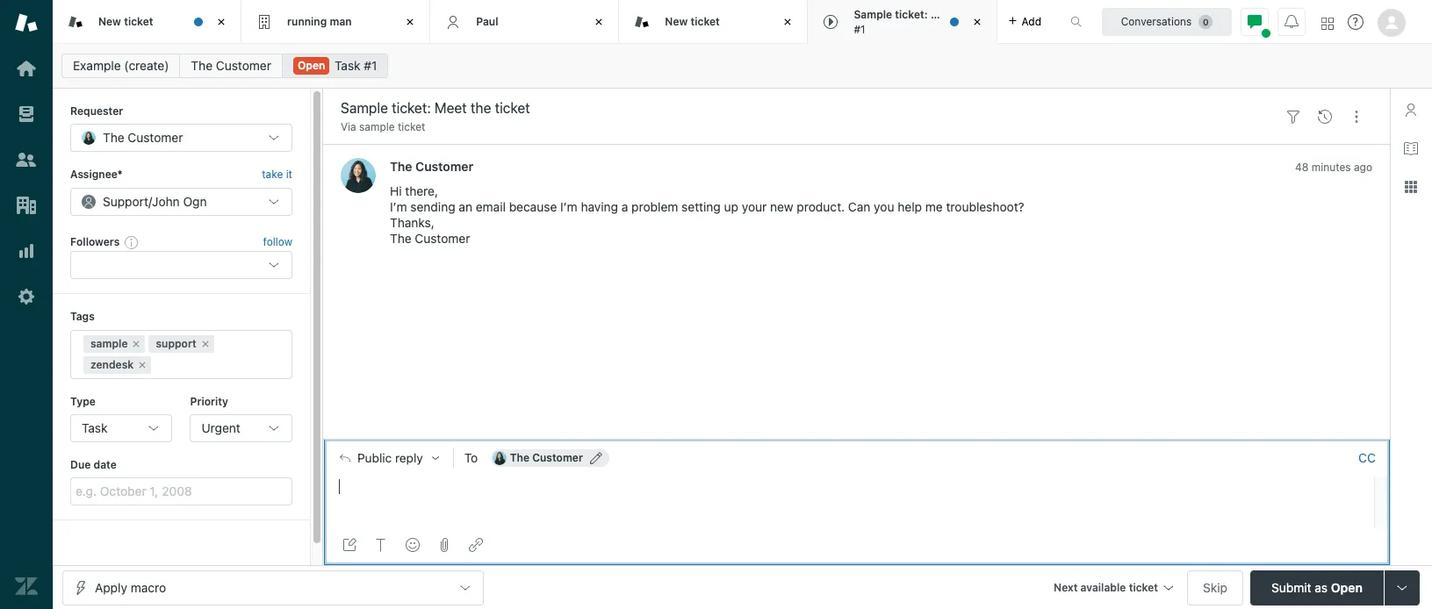 Task type: locate. For each thing, give the bounding box(es) containing it.
hi
[[390, 184, 402, 199]]

take it
[[262, 168, 292, 181]]

to
[[464, 451, 478, 465]]

followers element
[[70, 251, 292, 279]]

tags
[[70, 310, 95, 323]]

sample
[[359, 120, 395, 133], [90, 337, 128, 350]]

new up secondary element
[[665, 15, 688, 28]]

running man tab
[[242, 0, 430, 44]]

macro
[[131, 580, 166, 595]]

(create)
[[124, 58, 169, 73]]

get started image
[[15, 57, 38, 80]]

can
[[848, 200, 870, 215]]

new ticket
[[98, 15, 153, 28], [665, 15, 720, 28]]

conversations
[[1121, 14, 1192, 28]]

it
[[286, 168, 292, 181]]

0 vertical spatial sample
[[359, 120, 395, 133]]

remove image for sample
[[131, 339, 142, 349]]

the customer right "customer@example.com" "image"
[[510, 451, 583, 465]]

draft mode image
[[342, 538, 356, 552]]

hide composer image
[[849, 432, 864, 446]]

0 vertical spatial task
[[335, 58, 361, 73]]

Public reply composer text field
[[332, 477, 1369, 514]]

0 horizontal spatial #1
[[364, 58, 377, 73]]

take it button
[[262, 166, 292, 184]]

new
[[98, 15, 121, 28], [665, 15, 688, 28]]

conversations button
[[1102, 7, 1232, 36]]

1 new ticket from the left
[[98, 15, 153, 28]]

i'm
[[390, 200, 407, 215], [560, 200, 578, 215]]

2 new from the left
[[665, 15, 688, 28]]

having
[[581, 200, 618, 215]]

skip
[[1203, 580, 1227, 595]]

0 horizontal spatial new ticket tab
[[53, 0, 242, 44]]

zendesk
[[90, 358, 134, 371]]

new ticket for 2nd 'new ticket' tab
[[665, 15, 720, 28]]

new ticket up secondary element
[[665, 15, 720, 28]]

displays possible ticket submission types image
[[1395, 581, 1409, 595]]

ticket
[[979, 8, 1008, 21], [124, 15, 153, 28], [691, 15, 720, 28], [398, 120, 425, 133], [1129, 581, 1158, 594]]

new up example (create)
[[98, 15, 121, 28]]

ticket up secondary element
[[691, 15, 720, 28]]

0 horizontal spatial sample
[[90, 337, 128, 350]]

the customer right "(create)"
[[191, 58, 271, 73]]

events image
[[1318, 109, 1332, 124]]

email
[[476, 200, 506, 215]]

submit
[[1271, 580, 1311, 595]]

close image
[[213, 13, 230, 31], [590, 13, 608, 31], [779, 13, 797, 31], [968, 13, 986, 31]]

apps image
[[1404, 180, 1418, 194]]

remove image
[[131, 339, 142, 349], [200, 339, 211, 349], [137, 360, 148, 370]]

1 vertical spatial open
[[1331, 580, 1363, 595]]

task down man
[[335, 58, 361, 73]]

remove image right zendesk
[[137, 360, 148, 370]]

the right "(create)"
[[191, 58, 213, 73]]

add attachment image
[[437, 538, 451, 552]]

open
[[298, 59, 325, 72], [1331, 580, 1363, 595]]

the inside requester element
[[103, 130, 124, 145]]

#1 down running man tab
[[364, 58, 377, 73]]

ticket right available
[[1129, 581, 1158, 594]]

0 vertical spatial #1
[[854, 22, 865, 36]]

1 new ticket tab from the left
[[53, 0, 242, 44]]

new ticket tab up "(create)"
[[53, 0, 242, 44]]

1 vertical spatial #1
[[364, 58, 377, 73]]

new ticket up example (create)
[[98, 15, 153, 28]]

sending
[[410, 200, 455, 215]]

1 vertical spatial task
[[82, 421, 108, 435]]

get help image
[[1348, 14, 1364, 30]]

customer context image
[[1404, 103, 1418, 117]]

task inside secondary element
[[335, 58, 361, 73]]

the customer link
[[180, 54, 283, 78], [390, 159, 473, 174]]

ticket right via
[[398, 120, 425, 133]]

task inside popup button
[[82, 421, 108, 435]]

new ticket tab up secondary element
[[619, 0, 808, 44]]

new ticket tab
[[53, 0, 242, 44], [619, 0, 808, 44]]

task
[[335, 58, 361, 73], [82, 421, 108, 435]]

48
[[1295, 161, 1309, 174]]

take
[[262, 168, 283, 181]]

1 horizontal spatial i'm
[[560, 200, 578, 215]]

filter image
[[1286, 109, 1300, 124]]

2 new ticket tab from the left
[[619, 0, 808, 44]]

the customer up there,
[[390, 159, 473, 174]]

1 horizontal spatial open
[[1331, 580, 1363, 595]]

1 new from the left
[[98, 15, 121, 28]]

next available ticket button
[[1046, 570, 1180, 608]]

an
[[459, 200, 472, 215]]

help
[[898, 200, 922, 215]]

the right "customer@example.com" "image"
[[510, 451, 530, 465]]

sample right via
[[359, 120, 395, 133]]

0 horizontal spatial the customer link
[[180, 54, 283, 78]]

0 vertical spatial the customer link
[[180, 54, 283, 78]]

remove image up zendesk
[[131, 339, 142, 349]]

the up hi
[[390, 159, 412, 174]]

product.
[[797, 200, 845, 215]]

the customer
[[191, 58, 271, 73], [103, 130, 183, 145], [390, 159, 473, 174], [510, 451, 583, 465]]

assignee*
[[70, 168, 123, 181]]

open down running
[[298, 59, 325, 72]]

remove image for support
[[200, 339, 211, 349]]

#1
[[854, 22, 865, 36], [364, 58, 377, 73]]

0 horizontal spatial open
[[298, 59, 325, 72]]

0 horizontal spatial task
[[82, 421, 108, 435]]

0 horizontal spatial new
[[98, 15, 121, 28]]

open right the as
[[1331, 580, 1363, 595]]

setting
[[682, 200, 721, 215]]

man
[[330, 15, 352, 28]]

remove image right support
[[200, 339, 211, 349]]

sample up zendesk
[[90, 337, 128, 350]]

task down type
[[82, 421, 108, 435]]

ticket:
[[895, 8, 928, 21]]

followers
[[70, 235, 120, 248]]

due
[[70, 458, 91, 471]]

there,
[[405, 184, 438, 199]]

0 horizontal spatial i'm
[[390, 200, 407, 215]]

thanks,
[[390, 215, 434, 230]]

customer@example.com image
[[492, 451, 506, 465]]

the down requester
[[103, 130, 124, 145]]

add button
[[997, 0, 1052, 43]]

1 horizontal spatial new ticket
[[665, 15, 720, 28]]

1 horizontal spatial #1
[[854, 22, 865, 36]]

2 new ticket from the left
[[665, 15, 720, 28]]

1 horizontal spatial new
[[665, 15, 688, 28]]

requester
[[70, 104, 123, 118]]

me
[[925, 200, 943, 215]]

the customer down requester
[[103, 130, 183, 145]]

the
[[191, 58, 213, 73], [103, 130, 124, 145], [390, 159, 412, 174], [390, 231, 411, 246], [510, 451, 530, 465]]

customer inside hi there, i'm sending an email because i'm having a problem setting up your new product. can you help me troubleshoot? thanks, the customer
[[415, 231, 470, 246]]

button displays agent's chat status as online. image
[[1248, 14, 1262, 29]]

tab
[[808, 0, 1008, 44]]

the customer link inside secondary element
[[180, 54, 283, 78]]

4 close image from the left
[[968, 13, 986, 31]]

the customer link up there,
[[390, 159, 473, 174]]

3 close image from the left
[[779, 13, 797, 31]]

1 horizontal spatial task
[[335, 58, 361, 73]]

new
[[770, 200, 793, 215]]

remove image for zendesk
[[137, 360, 148, 370]]

customer
[[216, 58, 271, 73], [128, 130, 183, 145], [415, 159, 473, 174], [415, 231, 470, 246], [532, 451, 583, 465]]

the down thanks,
[[390, 231, 411, 246]]

due date
[[70, 458, 117, 471]]

customer inside requester element
[[128, 130, 183, 145]]

i'm down hi
[[390, 200, 407, 215]]

2 close image from the left
[[590, 13, 608, 31]]

1 horizontal spatial the customer link
[[390, 159, 473, 174]]

meet
[[931, 8, 957, 21]]

Due date field
[[70, 478, 292, 506]]

the inside secondary element
[[191, 58, 213, 73]]

reply
[[395, 451, 423, 465]]

public reply button
[[324, 440, 453, 477]]

#1 inside secondary element
[[364, 58, 377, 73]]

up
[[724, 200, 738, 215]]

hi there, i'm sending an email because i'm having a problem setting up your new product. can you help me troubleshoot? thanks, the customer
[[390, 184, 1024, 246]]

follow
[[263, 235, 292, 248]]

i'm left having
[[560, 200, 578, 215]]

0 vertical spatial open
[[298, 59, 325, 72]]

2 i'm from the left
[[560, 200, 578, 215]]

the customer link right "(create)"
[[180, 54, 283, 78]]

date
[[93, 458, 117, 471]]

0 horizontal spatial new ticket
[[98, 15, 153, 28]]

open inside secondary element
[[298, 59, 325, 72]]

#1 down "sample"
[[854, 22, 865, 36]]

zendesk image
[[15, 575, 38, 598]]

1 horizontal spatial new ticket tab
[[619, 0, 808, 44]]

new for 2nd 'new ticket' tab
[[665, 15, 688, 28]]

ticket right the
[[979, 8, 1008, 21]]



Task type: describe. For each thing, give the bounding box(es) containing it.
paul
[[476, 15, 498, 28]]

main element
[[0, 0, 53, 609]]

1 i'm from the left
[[390, 200, 407, 215]]

priority
[[190, 395, 228, 408]]

new for second 'new ticket' tab from right
[[98, 15, 121, 28]]

zendesk products image
[[1321, 17, 1334, 29]]

john
[[152, 194, 180, 209]]

the
[[959, 8, 976, 21]]

paul tab
[[430, 0, 619, 44]]

urgent
[[201, 421, 240, 435]]

reporting image
[[15, 240, 38, 263]]

zendesk support image
[[15, 11, 38, 34]]

1 vertical spatial the customer link
[[390, 159, 473, 174]]

apply macro
[[95, 580, 166, 595]]

task for task
[[82, 421, 108, 435]]

task for task #1
[[335, 58, 361, 73]]

the inside hi there, i'm sending an email because i'm having a problem setting up your new product. can you help me troubleshoot? thanks, the customer
[[390, 231, 411, 246]]

minutes
[[1312, 161, 1351, 174]]

example (create)
[[73, 58, 169, 73]]

task button
[[70, 414, 173, 442]]

format text image
[[374, 538, 388, 552]]

/
[[148, 194, 152, 209]]

task #1
[[335, 58, 377, 73]]

support
[[103, 194, 148, 209]]

organizations image
[[15, 194, 38, 217]]

add link (cmd k) image
[[469, 538, 483, 552]]

apply
[[95, 580, 127, 595]]

tab containing sample ticket: meet the ticket
[[808, 0, 1008, 44]]

follow button
[[263, 234, 292, 250]]

close image
[[401, 13, 419, 31]]

next
[[1054, 581, 1078, 594]]

as
[[1315, 580, 1328, 595]]

support
[[156, 337, 196, 350]]

edit user image
[[590, 452, 602, 465]]

your
[[742, 200, 767, 215]]

the customer inside requester element
[[103, 130, 183, 145]]

ticket inside popup button
[[1129, 581, 1158, 594]]

1 close image from the left
[[213, 13, 230, 31]]

via sample ticket
[[341, 120, 425, 133]]

ticket up "(create)"
[[124, 15, 153, 28]]

running
[[287, 15, 327, 28]]

secondary element
[[53, 48, 1432, 83]]

next available ticket
[[1054, 581, 1158, 594]]

48 minutes ago text field
[[1295, 161, 1372, 174]]

add
[[1022, 14, 1041, 28]]

views image
[[15, 103, 38, 126]]

sample
[[854, 8, 892, 21]]

support / john ogn
[[103, 194, 207, 209]]

tabs tab list
[[53, 0, 1052, 44]]

ticket inside sample ticket: meet the ticket #1
[[979, 8, 1008, 21]]

running man
[[287, 15, 352, 28]]

type
[[70, 395, 96, 408]]

cc button
[[1358, 451, 1376, 466]]

48 minutes ago
[[1295, 161, 1372, 174]]

#1 inside sample ticket: meet the ticket #1
[[854, 22, 865, 36]]

submit as open
[[1271, 580, 1363, 595]]

assignee* element
[[70, 188, 292, 216]]

customer inside secondary element
[[216, 58, 271, 73]]

you
[[874, 200, 894, 215]]

example (create) button
[[61, 54, 180, 78]]

example
[[73, 58, 121, 73]]

close image inside paul tab
[[590, 13, 608, 31]]

skip button
[[1187, 570, 1243, 605]]

urgent button
[[190, 414, 292, 442]]

available
[[1081, 581, 1126, 594]]

avatar image
[[341, 158, 376, 194]]

via
[[341, 120, 356, 133]]

Subject field
[[337, 97, 1274, 119]]

public
[[357, 451, 392, 465]]

1 vertical spatial sample
[[90, 337, 128, 350]]

a
[[622, 200, 628, 215]]

problem
[[631, 200, 678, 215]]

sample ticket: meet the ticket #1
[[854, 8, 1008, 36]]

knowledge image
[[1404, 141, 1418, 155]]

public reply
[[357, 451, 423, 465]]

new ticket for second 'new ticket' tab from right
[[98, 15, 153, 28]]

troubleshoot?
[[946, 200, 1024, 215]]

requester element
[[70, 124, 292, 152]]

1 horizontal spatial sample
[[359, 120, 395, 133]]

because
[[509, 200, 557, 215]]

customers image
[[15, 148, 38, 171]]

ago
[[1354, 161, 1372, 174]]

admin image
[[15, 285, 38, 308]]

insert emojis image
[[406, 538, 420, 552]]

info on adding followers image
[[125, 235, 139, 249]]

cc
[[1358, 451, 1376, 465]]

ogn
[[183, 194, 207, 209]]

ticket actions image
[[1350, 109, 1364, 124]]

notifications image
[[1285, 14, 1299, 29]]

the customer inside secondary element
[[191, 58, 271, 73]]



Task type: vqa. For each thing, say whether or not it's contained in the screenshot.
2nd The "I'M" from the left
yes



